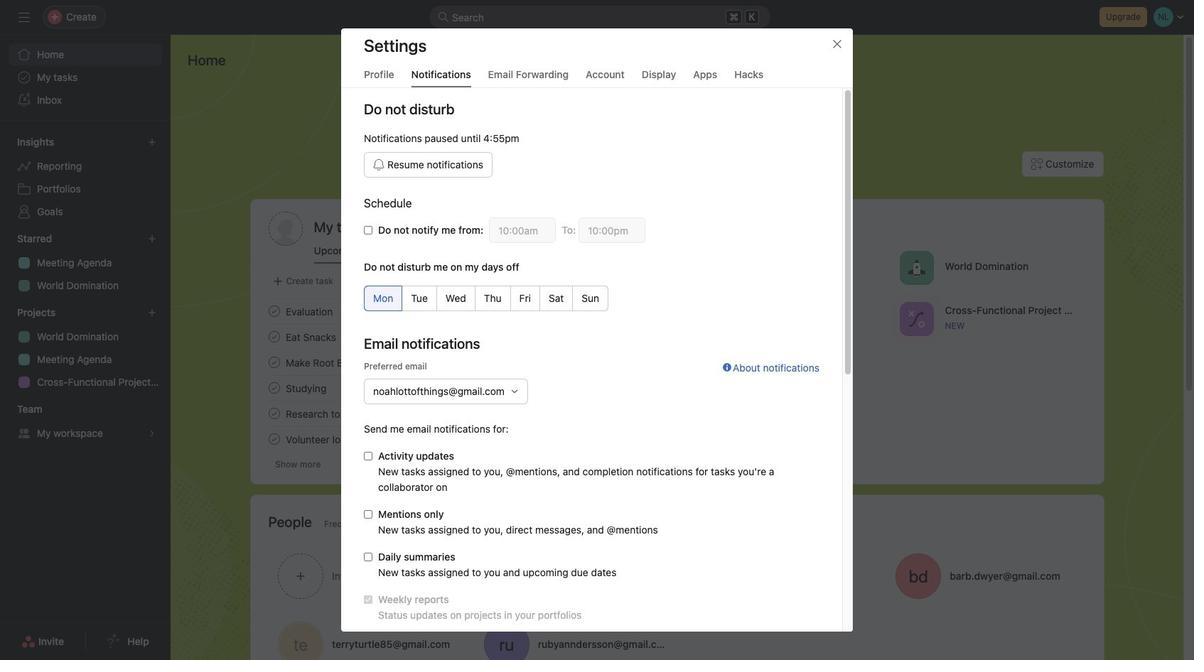 Task type: vqa. For each thing, say whether or not it's contained in the screenshot.
1st Mark complete checkbox from the bottom of the page's Mark complete icon
yes



Task type: describe. For each thing, give the bounding box(es) containing it.
starred element
[[0, 226, 171, 300]]

close image
[[832, 38, 843, 50]]

1 mark complete image from the top
[[266, 303, 283, 320]]

3 mark complete checkbox from the top
[[266, 405, 283, 422]]

3 mark complete image from the top
[[266, 405, 283, 422]]

projects element
[[0, 300, 171, 397]]

board image
[[715, 362, 732, 379]]

teams element
[[0, 397, 171, 448]]

global element
[[0, 35, 171, 120]]

mark complete image for 1st mark complete option from the bottom of the page
[[266, 431, 283, 448]]

mark complete image for second mark complete option from the top
[[266, 380, 283, 397]]

3 mark complete checkbox from the top
[[266, 431, 283, 448]]

mark complete image for third mark complete option from the bottom of the page
[[266, 329, 283, 346]]



Task type: locate. For each thing, give the bounding box(es) containing it.
prominent image
[[438, 11, 449, 23]]

None checkbox
[[364, 452, 373, 461], [364, 511, 373, 519], [364, 553, 373, 562], [364, 452, 373, 461], [364, 511, 373, 519], [364, 553, 373, 562]]

2 vertical spatial mark complete checkbox
[[266, 405, 283, 422]]

Mark complete checkbox
[[266, 329, 283, 346], [266, 380, 283, 397], [266, 431, 283, 448]]

2 mark complete image from the top
[[266, 380, 283, 397]]

line_and_symbols image
[[908, 310, 925, 328]]

0 vertical spatial mark complete image
[[266, 303, 283, 320]]

0 vertical spatial mark complete image
[[266, 329, 283, 346]]

mark complete image
[[266, 329, 283, 346], [266, 380, 283, 397], [266, 431, 283, 448]]

mark complete image
[[266, 303, 283, 320], [266, 354, 283, 371], [266, 405, 283, 422]]

2 mark complete checkbox from the top
[[266, 354, 283, 371]]

1 mark complete checkbox from the top
[[266, 303, 283, 320]]

1 vertical spatial mark complete image
[[266, 380, 283, 397]]

hide sidebar image
[[18, 11, 30, 23]]

3 mark complete image from the top
[[266, 431, 283, 448]]

1 mark complete checkbox from the top
[[266, 329, 283, 346]]

1 vertical spatial mark complete checkbox
[[266, 380, 283, 397]]

1 vertical spatial mark complete checkbox
[[266, 354, 283, 371]]

None text field
[[489, 218, 556, 243]]

Mark complete checkbox
[[266, 303, 283, 320], [266, 354, 283, 371], [266, 405, 283, 422]]

insights element
[[0, 129, 171, 226]]

2 vertical spatial mark complete checkbox
[[266, 431, 283, 448]]

0 vertical spatial mark complete checkbox
[[266, 303, 283, 320]]

2 vertical spatial mark complete image
[[266, 431, 283, 448]]

2 vertical spatial mark complete image
[[266, 405, 283, 422]]

rocket image
[[908, 259, 925, 276]]

1 vertical spatial mark complete image
[[266, 354, 283, 371]]

1 mark complete image from the top
[[266, 329, 283, 346]]

None checkbox
[[364, 226, 373, 235], [364, 596, 373, 605], [364, 226, 373, 235], [364, 596, 373, 605]]

2 mark complete image from the top
[[266, 354, 283, 371]]

0 vertical spatial mark complete checkbox
[[266, 329, 283, 346]]

None text field
[[579, 218, 646, 243]]

add profile photo image
[[268, 212, 303, 246]]

2 mark complete checkbox from the top
[[266, 380, 283, 397]]



